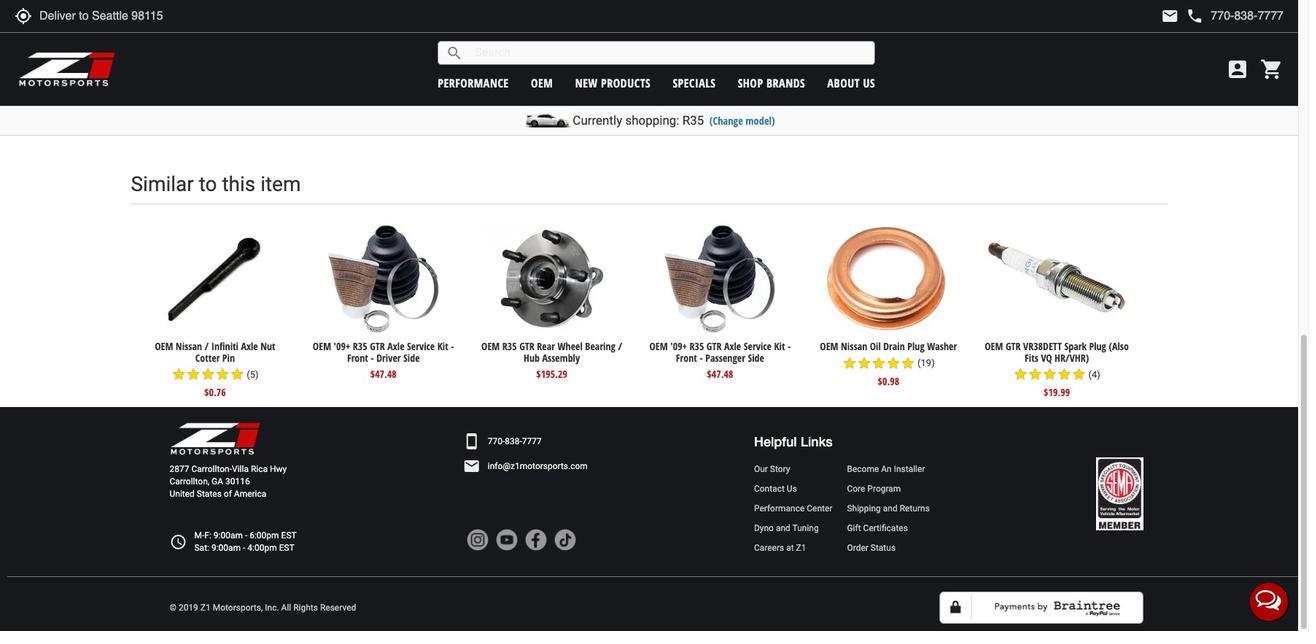 Task type: locate. For each thing, give the bounding box(es) containing it.
z1 for © 2019 z1 motorsports, inc. all rights reserved
[[201, 603, 211, 613]]

2 side from the left
[[748, 351, 765, 365]]

0 horizontal spatial and
[[776, 523, 791, 533]]

- left driver at the left of page
[[371, 351, 374, 365]]

0 horizontal spatial $47.48
[[370, 367, 397, 381]]

performance
[[754, 503, 805, 514]]

1 side from the left
[[404, 351, 420, 365]]

1 '09+ from the left
[[334, 340, 350, 353]]

1 / from the left
[[205, 340, 209, 353]]

z1 inside z1 get slammed drink can sleeve $5
[[569, 97, 578, 111]]

and down core program link
[[884, 503, 898, 514]]

oem inside oem '09+ r35 gtr axle service kit - front - passenger side $47.48
[[650, 340, 668, 353]]

mail
[[1162, 7, 1179, 25]]

links
[[801, 434, 833, 450]]

oem left the cotter
[[155, 340, 173, 353]]

$47.48 inside oem '09+ r35 gtr axle service kit - front - passenger side $47.48
[[707, 367, 734, 381]]

oem for oem r35 gtr rear wheel bearing / hub assembly $195.29
[[482, 340, 500, 353]]

helpful
[[754, 434, 797, 450]]

1 plug from the left
[[908, 340, 925, 353]]

1 vertical spatial z1
[[797, 543, 807, 553]]

oem for oem nissan / infiniti axle nut cotter pin star star star star star (5) $0.76
[[155, 340, 173, 353]]

become an installer
[[848, 464, 926, 474]]

1 nissan from the left
[[176, 340, 202, 353]]

helpful links
[[754, 434, 833, 450]]

oem nissan oil drain plug washer star star star star star (19) $0.98
[[820, 340, 958, 388]]

2 '09+ from the left
[[671, 340, 687, 353]]

0 horizontal spatial side
[[404, 351, 420, 365]]

9:00am right f:
[[214, 531, 243, 541]]

gtr
[[370, 340, 385, 353], [520, 340, 535, 353], [707, 340, 722, 353], [1006, 340, 1021, 353]]

infiniti
[[211, 340, 239, 353]]

770-838-7777 link
[[488, 435, 542, 448]]

plug left (also
[[1090, 340, 1107, 353]]

/ inside oem nissan / infiniti axle nut cotter pin star star star star star (5) $0.76
[[205, 340, 209, 353]]

front left 'passenger' in the bottom right of the page
[[676, 351, 697, 365]]

1 axle from the left
[[241, 340, 258, 353]]

nissan inside oem nissan oil drain plug washer star star star star star (19) $0.98
[[841, 340, 868, 353]]

service inside oem '09+ r35 gtr axle service kit - front - driver side $47.48
[[407, 340, 435, 353]]

facebook link image
[[525, 529, 547, 551]]

1 vertical spatial and
[[776, 523, 791, 533]]

about us
[[828, 75, 876, 91]]

specials
[[673, 75, 716, 91]]

oem left fits
[[985, 340, 1004, 353]]

hwy
[[270, 464, 287, 474]]

1 horizontal spatial $47.48
[[707, 367, 734, 381]]

villa
[[232, 464, 249, 474]]

0 vertical spatial z1
[[569, 97, 578, 111]]

r35 inside oem '09+ r35 gtr axle service kit - front - driver side $47.48
[[353, 340, 368, 353]]

core program link
[[848, 483, 930, 495]]

1 front from the left
[[347, 351, 368, 365]]

1 horizontal spatial '09+
[[671, 340, 687, 353]]

smartphone 770-838-7777
[[463, 433, 542, 450]]

1 horizontal spatial front
[[676, 351, 697, 365]]

2 horizontal spatial z1
[[797, 543, 807, 553]]

us for about us
[[864, 75, 876, 91]]

est
[[281, 531, 297, 541], [279, 543, 295, 553]]

1 horizontal spatial us
[[864, 75, 876, 91]]

plug
[[908, 340, 925, 353], [1090, 340, 1107, 353]]

oem left hub
[[482, 340, 500, 353]]

z1
[[569, 97, 578, 111], [797, 543, 807, 553], [201, 603, 211, 613]]

0 horizontal spatial us
[[787, 484, 797, 494]]

careers at z1 link
[[754, 542, 833, 555]]

'09+ inside oem '09+ r35 gtr axle service kit - front - passenger side $47.48
[[671, 340, 687, 353]]

1 vertical spatial us
[[787, 484, 797, 494]]

'09+ inside oem '09+ r35 gtr axle service kit - front - driver side $47.48
[[334, 340, 350, 353]]

kit inside oem '09+ r35 gtr axle service kit - front - driver side $47.48
[[438, 340, 449, 353]]

1 horizontal spatial side
[[748, 351, 765, 365]]

1 horizontal spatial plug
[[1090, 340, 1107, 353]]

0 horizontal spatial nissan
[[176, 340, 202, 353]]

kit right 'passenger' in the bottom right of the page
[[775, 340, 785, 353]]

0 horizontal spatial z1
[[201, 603, 211, 613]]

core program
[[848, 484, 901, 494]]

plug for star
[[908, 340, 925, 353]]

shipping and returns
[[848, 503, 930, 514]]

kit
[[438, 340, 449, 353], [775, 340, 785, 353]]

/ inside oem r35 gtr rear wheel bearing / hub assembly $195.29
[[618, 340, 623, 353]]

r35 left driver at the left of page
[[353, 340, 368, 353]]

oem left new at the left
[[531, 75, 553, 91]]

z1 left the get
[[569, 97, 578, 111]]

oem right 'nut'
[[313, 340, 331, 353]]

front inside oem '09+ r35 gtr axle service kit - front - passenger side $47.48
[[676, 351, 697, 365]]

nissan for cotter
[[176, 340, 202, 353]]

est right the 4:00pm
[[279, 543, 295, 553]]

service for driver
[[407, 340, 435, 353]]

currently
[[573, 113, 623, 128]]

1 horizontal spatial kit
[[775, 340, 785, 353]]

axle inside oem '09+ r35 gtr axle service kit - front - passenger side $47.48
[[725, 340, 742, 353]]

drink
[[637, 97, 658, 111]]

kit right driver at the left of page
[[438, 340, 449, 353]]

side
[[404, 351, 420, 365], [748, 351, 765, 365]]

mail link
[[1162, 7, 1179, 25]]

side right 'passenger' in the bottom right of the page
[[748, 351, 765, 365]]

installer
[[894, 464, 926, 474]]

3 gtr from the left
[[707, 340, 722, 353]]

reserved
[[320, 603, 356, 613]]

us
[[864, 75, 876, 91], [787, 484, 797, 494]]

nissan inside oem nissan / infiniti axle nut cotter pin star star star star star (5) $0.76
[[176, 340, 202, 353]]

z1 motorsports logo image
[[18, 51, 116, 88]]

similar
[[131, 172, 194, 196]]

2 plug from the left
[[1090, 340, 1107, 353]]

2 gtr from the left
[[520, 340, 535, 353]]

front left driver at the left of page
[[347, 351, 368, 365]]

side inside oem '09+ r35 gtr axle service kit - front - driver side $47.48
[[404, 351, 420, 365]]

9:00am
[[214, 531, 243, 541], [212, 543, 241, 553]]

$47.48 down 'passenger' in the bottom right of the page
[[707, 367, 734, 381]]

become an installer link
[[848, 463, 930, 476]]

2 nissan from the left
[[841, 340, 868, 353]]

est right the 6:00pm
[[281, 531, 297, 541]]

0 horizontal spatial kit
[[438, 340, 449, 353]]

'09+ left driver at the left of page
[[334, 340, 350, 353]]

axle inside oem nissan / infiniti axle nut cotter pin star star star star star (5) $0.76
[[241, 340, 258, 353]]

oem
[[531, 75, 553, 91], [155, 340, 173, 353], [313, 340, 331, 353], [482, 340, 500, 353], [650, 340, 668, 353], [820, 340, 839, 353], [985, 340, 1004, 353]]

1 vertical spatial 9:00am
[[212, 543, 241, 553]]

side inside oem '09+ r35 gtr axle service kit - front - passenger side $47.48
[[748, 351, 765, 365]]

0 horizontal spatial /
[[205, 340, 209, 353]]

an
[[882, 464, 892, 474]]

0 horizontal spatial service
[[407, 340, 435, 353]]

770-
[[488, 436, 505, 446]]

status
[[871, 543, 896, 553]]

core
[[848, 484, 866, 494]]

2 / from the left
[[618, 340, 623, 353]]

carrollton-
[[191, 464, 232, 474]]

2 axle from the left
[[388, 340, 405, 353]]

$47.48 for driver
[[370, 367, 397, 381]]

and right "dyno"
[[776, 523, 791, 533]]

1 service from the left
[[407, 340, 435, 353]]

- left the 6:00pm
[[245, 531, 248, 541]]

oem '09+ r35 gtr axle service kit - front - driver side $47.48
[[313, 340, 454, 381]]

inc.
[[265, 603, 279, 613]]

info@z1motorsports.com link
[[488, 460, 588, 473]]

3 axle from the left
[[725, 340, 742, 353]]

us right about
[[864, 75, 876, 91]]

$5
[[632, 113, 641, 127]]

kit inside oem '09+ r35 gtr axle service kit - front - passenger side $47.48
[[775, 340, 785, 353]]

oem inside oem nissan oil drain plug washer star star star star star (19) $0.98
[[820, 340, 839, 353]]

9:00am right sat:
[[212, 543, 241, 553]]

- left the 4:00pm
[[243, 543, 245, 553]]

r35 down sleeve
[[683, 113, 704, 128]]

slammed
[[597, 97, 634, 111]]

0 horizontal spatial plug
[[908, 340, 925, 353]]

shop brands
[[738, 75, 806, 91]]

side for driver
[[404, 351, 420, 365]]

1 $47.48 from the left
[[370, 367, 397, 381]]

r35 left hub
[[503, 340, 517, 353]]

us for contact us
[[787, 484, 797, 494]]

oem left oil
[[820, 340, 839, 353]]

© 2019 z1 motorsports, inc. all rights reserved
[[170, 603, 356, 613]]

oem inside oem '09+ r35 gtr axle service kit - front - driver side $47.48
[[313, 340, 331, 353]]

r35 for oem '09+ r35 gtr axle service kit - front - passenger side $47.48
[[690, 340, 704, 353]]

performance center
[[754, 503, 833, 514]]

side for passenger
[[748, 351, 765, 365]]

r35 inside oem '09+ r35 gtr axle service kit - front - passenger side $47.48
[[690, 340, 704, 353]]

z1 right at on the right bottom of the page
[[797, 543, 807, 553]]

(change
[[710, 114, 743, 128]]

r35 left 'passenger' in the bottom right of the page
[[690, 340, 704, 353]]

'09+ for oem '09+ r35 gtr axle service kit - front - driver side $47.48
[[334, 340, 350, 353]]

2 horizontal spatial axle
[[725, 340, 742, 353]]

4 gtr from the left
[[1006, 340, 1021, 353]]

0 horizontal spatial axle
[[241, 340, 258, 353]]

2 front from the left
[[676, 351, 697, 365]]

1 vertical spatial est
[[279, 543, 295, 553]]

nissan left infiniti
[[176, 340, 202, 353]]

model)
[[746, 114, 775, 128]]

1 kit from the left
[[438, 340, 449, 353]]

1 horizontal spatial nissan
[[841, 340, 868, 353]]

service inside oem '09+ r35 gtr axle service kit - front - passenger side $47.48
[[744, 340, 772, 353]]

plug up (19)
[[908, 340, 925, 353]]

(also
[[1110, 340, 1130, 353]]

kit for oem '09+ r35 gtr axle service kit - front - driver side
[[438, 340, 449, 353]]

axle inside oem '09+ r35 gtr axle service kit - front - driver side $47.48
[[388, 340, 405, 353]]

2 vertical spatial z1
[[201, 603, 211, 613]]

oem r35 gtr rear wheel bearing / hub assembly $195.29
[[482, 340, 623, 381]]

2 service from the left
[[744, 340, 772, 353]]

our story link
[[754, 463, 833, 476]]

'09+ left 'passenger' in the bottom right of the page
[[671, 340, 687, 353]]

$47.48 down driver at the left of page
[[370, 367, 397, 381]]

1 horizontal spatial z1
[[569, 97, 578, 111]]

1 gtr from the left
[[370, 340, 385, 353]]

f:
[[205, 531, 211, 541]]

z1 right 2019
[[201, 603, 211, 613]]

1 horizontal spatial service
[[744, 340, 772, 353]]

tiktok link image
[[554, 529, 576, 551]]

side right driver at the left of page
[[404, 351, 420, 365]]

center
[[807, 503, 833, 514]]

instagram link image
[[467, 529, 489, 551]]

oem for oem '09+ r35 gtr axle service kit - front - driver side $47.48
[[313, 340, 331, 353]]

gtr inside oem '09+ r35 gtr axle service kit - front - driver side $47.48
[[370, 340, 385, 353]]

order status link
[[848, 542, 930, 555]]

0 vertical spatial us
[[864, 75, 876, 91]]

0 vertical spatial and
[[884, 503, 898, 514]]

us down our story link
[[787, 484, 797, 494]]

oil
[[870, 340, 881, 353]]

0 horizontal spatial '09+
[[334, 340, 350, 353]]

2 $47.48 from the left
[[707, 367, 734, 381]]

2 kit from the left
[[775, 340, 785, 353]]

/ right bearing
[[618, 340, 623, 353]]

oem inside oem r35 gtr rear wheel bearing / hub assembly $195.29
[[482, 340, 500, 353]]

washer
[[928, 340, 958, 353]]

service for passenger
[[744, 340, 772, 353]]

passenger
[[706, 351, 746, 365]]

account_box
[[1227, 58, 1250, 81]]

oem '09+ r35 gtr axle service kit - front - passenger side $47.48
[[650, 340, 791, 381]]

$47.48 inside oem '09+ r35 gtr axle service kit - front - driver side $47.48
[[370, 367, 397, 381]]

/ left infiniti
[[205, 340, 209, 353]]

front inside oem '09+ r35 gtr axle service kit - front - driver side $47.48
[[347, 351, 368, 365]]

nissan left oil
[[841, 340, 868, 353]]

(19)
[[918, 358, 935, 369]]

certificates
[[864, 523, 908, 533]]

become
[[848, 464, 880, 474]]

plug inside oem gtr vr38dett spark plug (also fits vq hr/vhr) star star star star star (4) $19.99
[[1090, 340, 1107, 353]]

plug inside oem nissan oil drain plug washer star star star star star (19) $0.98
[[908, 340, 925, 353]]

pin
[[222, 351, 235, 365]]

4:00pm
[[248, 543, 277, 553]]

1 horizontal spatial axle
[[388, 340, 405, 353]]

oem right bearing
[[650, 340, 668, 353]]

0 horizontal spatial front
[[347, 351, 368, 365]]

gtr inside oem '09+ r35 gtr axle service kit - front - passenger side $47.48
[[707, 340, 722, 353]]

oem inside oem gtr vr38dett spark plug (also fits vq hr/vhr) star star star star star (4) $19.99
[[985, 340, 1004, 353]]

gtr inside oem r35 gtr rear wheel bearing / hub assembly $195.29
[[520, 340, 535, 353]]

oem inside oem nissan / infiniti axle nut cotter pin star star star star star (5) $0.76
[[155, 340, 173, 353]]

oem nissan / infiniti axle nut cotter pin star star star star star (5) $0.76
[[155, 340, 276, 399]]

/
[[205, 340, 209, 353], [618, 340, 623, 353]]

1 horizontal spatial /
[[618, 340, 623, 353]]

1 horizontal spatial and
[[884, 503, 898, 514]]

sat:
[[194, 543, 209, 553]]

'09+
[[334, 340, 350, 353], [671, 340, 687, 353]]

kit for oem '09+ r35 gtr axle service kit - front - passenger side
[[775, 340, 785, 353]]



Task type: describe. For each thing, give the bounding box(es) containing it.
shopping_cart
[[1261, 58, 1284, 81]]

$0.76
[[204, 385, 226, 399]]

gift certificates link
[[848, 522, 930, 535]]

dyno and tuning
[[754, 523, 819, 533]]

to
[[199, 172, 217, 196]]

hub
[[524, 351, 540, 365]]

z1 for careers at z1
[[797, 543, 807, 553]]

gift certificates
[[848, 523, 908, 533]]

assembly
[[542, 351, 580, 365]]

30116
[[226, 476, 250, 487]]

m-
[[194, 531, 205, 541]]

currently shopping: r35 (change model)
[[573, 113, 775, 128]]

vq
[[1042, 351, 1053, 365]]

search
[[446, 44, 464, 62]]

shop
[[738, 75, 764, 91]]

america
[[234, 489, 267, 499]]

returns
[[900, 503, 930, 514]]

oem for oem nissan oil drain plug washer star star star star star (19) $0.98
[[820, 340, 839, 353]]

oem for oem '09+ r35 gtr axle service kit - front - passenger side $47.48
[[650, 340, 668, 353]]

drain
[[884, 340, 905, 353]]

- right driver at the left of page
[[451, 340, 454, 353]]

order
[[848, 543, 869, 553]]

access_time
[[170, 534, 187, 551]]

r35 for currently shopping: r35 (change model)
[[683, 113, 704, 128]]

sema member logo image
[[1097, 457, 1144, 530]]

front for passenger
[[676, 351, 697, 365]]

Search search field
[[464, 42, 875, 64]]

carrollton,
[[170, 476, 210, 487]]

careers
[[754, 543, 785, 553]]

get
[[581, 97, 595, 111]]

new
[[575, 75, 598, 91]]

email
[[463, 458, 481, 475]]

phone
[[1187, 7, 1204, 25]]

rica
[[251, 464, 268, 474]]

'09+ for oem '09+ r35 gtr axle service kit - front - passenger side $47.48
[[671, 340, 687, 353]]

plug for hr/vhr)
[[1090, 340, 1107, 353]]

brands
[[767, 75, 806, 91]]

bearing
[[585, 340, 616, 353]]

rights
[[293, 603, 318, 613]]

2877 carrollton-villa rica hwy carrollton, ga 30116 united states of america
[[170, 464, 287, 499]]

dyno and tuning link
[[754, 522, 833, 535]]

axle for star
[[241, 340, 258, 353]]

cotter
[[195, 351, 220, 365]]

smartphone
[[463, 433, 481, 450]]

7777
[[522, 436, 542, 446]]

shipping and returns link
[[848, 503, 930, 515]]

z1 company logo image
[[170, 422, 261, 456]]

order status
[[848, 543, 896, 553]]

(change model) link
[[710, 114, 775, 128]]

about us link
[[828, 75, 876, 91]]

driver
[[377, 351, 401, 365]]

vr38dett
[[1024, 340, 1062, 353]]

youtube link image
[[496, 529, 518, 551]]

oem for oem
[[531, 75, 553, 91]]

dyno
[[754, 523, 774, 533]]

fits
[[1025, 351, 1039, 365]]

nissan for star
[[841, 340, 868, 353]]

can
[[661, 97, 675, 111]]

performance link
[[438, 75, 509, 91]]

r35 for oem '09+ r35 gtr axle service kit - front - driver side $47.48
[[353, 340, 368, 353]]

all
[[281, 603, 291, 613]]

gtr inside oem gtr vr38dett spark plug (also fits vq hr/vhr) star star star star star (4) $19.99
[[1006, 340, 1021, 353]]

motorsports,
[[213, 603, 263, 613]]

mail phone
[[1162, 7, 1204, 25]]

- right 'passenger' in the bottom right of the page
[[788, 340, 791, 353]]

$47.48 for passenger
[[707, 367, 734, 381]]

0 vertical spatial est
[[281, 531, 297, 541]]

shipping
[[848, 503, 881, 514]]

$19.99
[[1044, 385, 1071, 399]]

axle for driver
[[388, 340, 405, 353]]

0 vertical spatial 9:00am
[[214, 531, 243, 541]]

similar to this item
[[131, 172, 301, 196]]

our
[[754, 464, 768, 474]]

(4)
[[1089, 369, 1101, 380]]

this
[[222, 172, 256, 196]]

ga
[[212, 476, 223, 487]]

states
[[197, 489, 222, 499]]

new products link
[[575, 75, 651, 91]]

shopping_cart link
[[1257, 58, 1284, 81]]

$195.29
[[537, 367, 568, 381]]

access_time m-f: 9:00am - 6:00pm est sat: 9:00am - 4:00pm est
[[170, 531, 297, 553]]

new products
[[575, 75, 651, 91]]

and for returns
[[884, 503, 898, 514]]

of
[[224, 489, 232, 499]]

phone link
[[1187, 7, 1284, 25]]

sleeve
[[678, 97, 703, 111]]

story
[[770, 464, 791, 474]]

axle for passenger
[[725, 340, 742, 353]]

tuning
[[793, 523, 819, 533]]

838-
[[505, 436, 522, 446]]

careers at z1
[[754, 543, 807, 553]]

info@z1motorsports.com
[[488, 461, 588, 471]]

performance center link
[[754, 503, 833, 515]]

r35 inside oem r35 gtr rear wheel bearing / hub assembly $195.29
[[503, 340, 517, 353]]

contact
[[754, 484, 785, 494]]

(5)
[[247, 369, 259, 380]]

account_box link
[[1223, 58, 1254, 81]]

my_location
[[15, 7, 32, 25]]

oem for oem gtr vr38dett spark plug (also fits vq hr/vhr) star star star star star (4) $19.99
[[985, 340, 1004, 353]]

contact us
[[754, 484, 797, 494]]

and for tuning
[[776, 523, 791, 533]]

- left 'passenger' in the bottom right of the page
[[700, 351, 703, 365]]

spark
[[1065, 340, 1087, 353]]

united
[[170, 489, 195, 499]]

front for driver
[[347, 351, 368, 365]]



Task type: vqa. For each thing, say whether or not it's contained in the screenshot.
2nd Nissan from left
yes



